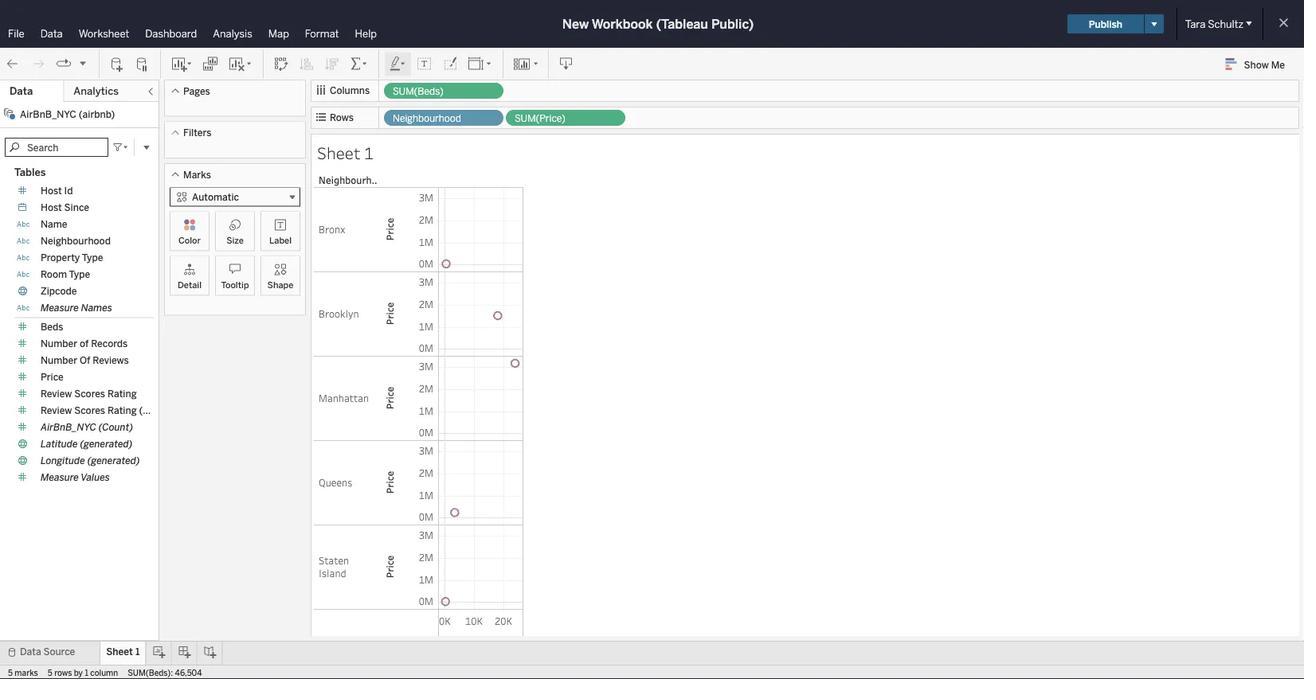 Task type: vqa. For each thing, say whether or not it's contained in the screenshot.
the AirBnB_NYC corresponding to AirBnB_NYC (airbnb)
yes



Task type: locate. For each thing, give the bounding box(es) containing it.
duplicate image
[[202, 56, 218, 72]]

highlight image
[[389, 56, 407, 72]]

1 horizontal spatial 1
[[135, 647, 140, 658]]

replay animation image
[[56, 56, 72, 72], [78, 58, 88, 68]]

2 host from the top
[[41, 202, 62, 214]]

1 horizontal spatial replay animation image
[[78, 58, 88, 68]]

1 number from the top
[[41, 338, 77, 350]]

sheet 1
[[317, 142, 374, 164], [106, 647, 140, 658]]

measure values
[[41, 472, 110, 484]]

rating up (count)
[[108, 405, 137, 417]]

1 vertical spatial measure
[[41, 472, 79, 484]]

0 vertical spatial type
[[82, 252, 103, 264]]

1 rating from the top
[[108, 389, 137, 400]]

data up redo icon
[[40, 27, 63, 40]]

values
[[81, 472, 110, 484]]

2 rating from the top
[[108, 405, 137, 417]]

0 vertical spatial sheet
[[317, 142, 361, 164]]

1 measure from the top
[[41, 302, 79, 314]]

airbnb_nyc
[[20, 108, 76, 120], [41, 422, 96, 434]]

1 vertical spatial airbnb_nyc
[[41, 422, 96, 434]]

1 horizontal spatial sheet
[[317, 142, 361, 164]]

by
[[74, 669, 83, 678]]

1 vertical spatial review
[[41, 405, 72, 417]]

rows
[[330, 112, 354, 124]]

neighbourhood down sum(beds)
[[393, 113, 461, 124]]

measure names
[[41, 302, 112, 314]]

2 scores from the top
[[74, 405, 105, 417]]

sum(price)
[[515, 113, 566, 124]]

1 vertical spatial host
[[41, 202, 62, 214]]

sum(beds): 46,504
[[128, 669, 202, 678]]

(generated)
[[80, 439, 133, 450], [87, 456, 140, 467]]

sheet 1 up column
[[106, 647, 140, 658]]

1 5 from the left
[[8, 669, 13, 678]]

id
[[64, 185, 73, 197]]

1 vertical spatial scores
[[74, 405, 105, 417]]

type up room type
[[82, 252, 103, 264]]

sort descending image
[[324, 56, 340, 72]]

1 vertical spatial number
[[41, 355, 77, 367]]

0 vertical spatial rating
[[108, 389, 137, 400]]

0 vertical spatial host
[[41, 185, 62, 197]]

columns
[[330, 85, 370, 96]]

1 vertical spatial sheet 1
[[106, 647, 140, 658]]

zipcode
[[41, 286, 77, 297]]

airbnb_nyc up latitude
[[41, 422, 96, 434]]

worksheet
[[79, 27, 129, 40]]

publish button
[[1068, 14, 1145, 33]]

5 for 5 rows by 1 column
[[48, 669, 52, 678]]

replay animation image right redo icon
[[56, 56, 72, 72]]

1 scores from the top
[[74, 389, 105, 400]]

rating up review scores rating (bin)
[[108, 389, 137, 400]]

1 up sum(beds):
[[135, 647, 140, 658]]

scores
[[74, 389, 105, 400], [74, 405, 105, 417]]

airbnb_nyc (count)
[[41, 422, 133, 434]]

review scores rating
[[41, 389, 137, 400]]

sheet 1 down rows
[[317, 142, 374, 164]]

data down undo icon
[[10, 85, 33, 98]]

2 measure from the top
[[41, 472, 79, 484]]

color
[[179, 235, 201, 246]]

data up the 'marks'
[[20, 647, 41, 658]]

names
[[81, 302, 112, 314]]

2 review from the top
[[41, 405, 72, 417]]

measure down longitude
[[41, 472, 79, 484]]

1 vertical spatial rating
[[108, 405, 137, 417]]

new worksheet image
[[171, 56, 193, 72]]

1
[[364, 142, 374, 164], [135, 647, 140, 658], [85, 669, 88, 678]]

0 vertical spatial review
[[41, 389, 72, 400]]

rating
[[108, 389, 137, 400], [108, 405, 137, 417]]

fit image
[[468, 56, 493, 72]]

longitude
[[41, 456, 85, 467]]

room type
[[41, 269, 90, 281]]

1 vertical spatial type
[[69, 269, 90, 281]]

rating for review scores rating
[[108, 389, 137, 400]]

1 review from the top
[[41, 389, 72, 400]]

number down beds on the left
[[41, 338, 77, 350]]

1 vertical spatial (generated)
[[87, 456, 140, 467]]

type
[[82, 252, 103, 264], [69, 269, 90, 281]]

new workbook (tableau public)
[[563, 16, 754, 31]]

new
[[563, 16, 589, 31]]

neighbourhood
[[393, 113, 461, 124], [41, 236, 111, 247]]

label
[[269, 235, 292, 246]]

data
[[40, 27, 63, 40], [10, 85, 33, 98], [20, 647, 41, 658]]

Manhattan, Neighbourhood. Press Space to toggle selection. Press Escape to go back to the left margin. Use arrow keys to navigate headers text field
[[314, 356, 378, 441]]

sheet up column
[[106, 647, 133, 658]]

host for host since
[[41, 202, 62, 214]]

host left 'id'
[[41, 185, 62, 197]]

5
[[8, 669, 13, 678], [48, 669, 52, 678]]

scores up review scores rating (bin)
[[74, 389, 105, 400]]

0 vertical spatial scores
[[74, 389, 105, 400]]

help
[[355, 27, 377, 40]]

1 down columns at the left of page
[[364, 142, 374, 164]]

review up latitude
[[41, 405, 72, 417]]

shape
[[267, 280, 294, 291]]

sort ascending image
[[299, 56, 315, 72]]

type down property type
[[69, 269, 90, 281]]

measure for measure values
[[41, 472, 79, 484]]

scores for review scores rating
[[74, 389, 105, 400]]

review down the price
[[41, 389, 72, 400]]

measure down zipcode
[[41, 302, 79, 314]]

5 left rows
[[48, 669, 52, 678]]

measure
[[41, 302, 79, 314], [41, 472, 79, 484]]

detail
[[178, 280, 202, 291]]

0 vertical spatial number
[[41, 338, 77, 350]]

data source
[[20, 647, 75, 658]]

0 vertical spatial (generated)
[[80, 439, 133, 450]]

number
[[41, 338, 77, 350], [41, 355, 77, 367]]

show me
[[1245, 59, 1286, 70]]

5 marks
[[8, 669, 38, 678]]

2 number from the top
[[41, 355, 77, 367]]

undo image
[[5, 56, 21, 72]]

schultz
[[1209, 18, 1244, 30]]

records
[[91, 338, 128, 350]]

number up the price
[[41, 355, 77, 367]]

neighbourhood up property type
[[41, 236, 111, 247]]

Brooklyn, Neighbourhood. Press Space to toggle selection. Press Escape to go back to the left margin. Use arrow keys to navigate headers text field
[[314, 272, 378, 356]]

review
[[41, 389, 72, 400], [41, 405, 72, 417]]

0 vertical spatial neighbourhood
[[393, 113, 461, 124]]

new data source image
[[109, 56, 125, 72]]

1 horizontal spatial 5
[[48, 669, 52, 678]]

(airbnb)
[[79, 108, 115, 120]]

column
[[90, 669, 118, 678]]

type for property type
[[82, 252, 103, 264]]

1 vertical spatial sheet
[[106, 647, 133, 658]]

airbnb_nyc for airbnb_nyc (airbnb)
[[20, 108, 76, 120]]

scores down review scores rating
[[74, 405, 105, 417]]

0 horizontal spatial 5
[[8, 669, 13, 678]]

marks. press enter to open the view data window.. use arrow keys to navigate data visualization elements. image
[[438, 187, 524, 611]]

1 host from the top
[[41, 185, 62, 197]]

sheet down rows
[[317, 142, 361, 164]]

show
[[1245, 59, 1270, 70]]

1 vertical spatial neighbourhood
[[41, 236, 111, 247]]

0 vertical spatial airbnb_nyc
[[20, 108, 76, 120]]

0 vertical spatial measure
[[41, 302, 79, 314]]

2 vertical spatial 1
[[85, 669, 88, 678]]

1 horizontal spatial sheet 1
[[317, 142, 374, 164]]

tara schultz
[[1186, 18, 1244, 30]]

Queens, Neighbourhood. Press Space to toggle selection. Press Escape to go back to the left margin. Use arrow keys to navigate headers text field
[[314, 441, 378, 525]]

(generated) up values
[[87, 456, 140, 467]]

airbnb_nyc up search text field
[[20, 108, 76, 120]]

tables
[[14, 166, 46, 179]]

5 left the 'marks'
[[8, 669, 13, 678]]

source
[[43, 647, 75, 658]]

5 rows by 1 column
[[48, 669, 118, 678]]

pages
[[183, 85, 210, 97]]

review scores rating (bin)
[[41, 405, 161, 417]]

2 horizontal spatial 1
[[364, 142, 374, 164]]

sheet
[[317, 142, 361, 164], [106, 647, 133, 658]]

show me button
[[1219, 52, 1300, 77]]

1 right by
[[85, 669, 88, 678]]

filters
[[183, 127, 212, 139]]

host
[[41, 185, 62, 197], [41, 202, 62, 214]]

host up name
[[41, 202, 62, 214]]

reviews
[[93, 355, 129, 367]]

(generated) down (count)
[[80, 439, 133, 450]]

2 5 from the left
[[48, 669, 52, 678]]

download image
[[559, 56, 575, 72]]

replay animation image up analytics
[[78, 58, 88, 68]]

format workbook image
[[442, 56, 458, 72]]

scores for review scores rating (bin)
[[74, 405, 105, 417]]

0 horizontal spatial neighbourhood
[[41, 236, 111, 247]]



Task type: describe. For each thing, give the bounding box(es) containing it.
clear sheet image
[[228, 56, 253, 72]]

(generated) for longitude (generated)
[[87, 456, 140, 467]]

size
[[227, 235, 244, 246]]

name
[[41, 219, 67, 230]]

5 for 5 marks
[[8, 669, 13, 678]]

tara
[[1186, 18, 1206, 30]]

since
[[64, 202, 89, 214]]

0 horizontal spatial replay animation image
[[56, 56, 72, 72]]

collapse image
[[146, 87, 155, 96]]

measure for measure names
[[41, 302, 79, 314]]

airbnb_nyc (airbnb)
[[20, 108, 115, 120]]

property
[[41, 252, 80, 264]]

sum(beds):
[[128, 669, 173, 678]]

number for number of reviews
[[41, 355, 77, 367]]

2 vertical spatial data
[[20, 647, 41, 658]]

map
[[268, 27, 289, 40]]

pause auto updates image
[[135, 56, 151, 72]]

(generated) for latitude (generated)
[[80, 439, 133, 450]]

1 horizontal spatial neighbourhood
[[393, 113, 461, 124]]

swap rows and columns image
[[273, 56, 289, 72]]

Search text field
[[5, 138, 108, 157]]

host for host id
[[41, 185, 62, 197]]

review for review scores rating
[[41, 389, 72, 400]]

latitude (generated)
[[41, 439, 133, 450]]

host id
[[41, 185, 73, 197]]

of
[[80, 355, 90, 367]]

airbnb_nyc for airbnb_nyc (count)
[[41, 422, 96, 434]]

file
[[8, 27, 24, 40]]

dashboard
[[145, 27, 197, 40]]

number of reviews
[[41, 355, 129, 367]]

redo image
[[30, 56, 46, 72]]

0 horizontal spatial sheet
[[106, 647, 133, 658]]

show mark labels image
[[417, 56, 433, 72]]

show/hide cards image
[[513, 56, 539, 72]]

Bronx, Neighbourhood. Press Space to toggle selection. Press Escape to go back to the left margin. Use arrow keys to navigate headers text field
[[314, 187, 378, 272]]

0 vertical spatial sheet 1
[[317, 142, 374, 164]]

number for number of records
[[41, 338, 77, 350]]

46,504
[[175, 669, 202, 678]]

of
[[80, 338, 89, 350]]

price
[[41, 372, 64, 383]]

Staten Island, Neighbourhood. Press Space to toggle selection. Press Escape to go back to the left margin. Use arrow keys to navigate headers text field
[[314, 525, 378, 610]]

(tableau
[[657, 16, 709, 31]]

beds
[[41, 322, 63, 333]]

0 vertical spatial 1
[[364, 142, 374, 164]]

0 vertical spatial data
[[40, 27, 63, 40]]

latitude
[[41, 439, 78, 450]]

rows
[[54, 669, 72, 678]]

totals image
[[350, 56, 369, 72]]

type for room type
[[69, 269, 90, 281]]

review for review scores rating (bin)
[[41, 405, 72, 417]]

1 vertical spatial 1
[[135, 647, 140, 658]]

room
[[41, 269, 67, 281]]

marks
[[15, 669, 38, 678]]

publish
[[1089, 18, 1123, 30]]

tooltip
[[221, 280, 249, 291]]

me
[[1272, 59, 1286, 70]]

(bin)
[[139, 405, 161, 417]]

(count)
[[99, 422, 133, 434]]

1 vertical spatial data
[[10, 85, 33, 98]]

public)
[[712, 16, 754, 31]]

format
[[305, 27, 339, 40]]

number of records
[[41, 338, 128, 350]]

host since
[[41, 202, 89, 214]]

0 horizontal spatial sheet 1
[[106, 647, 140, 658]]

property type
[[41, 252, 103, 264]]

analytics
[[74, 85, 119, 98]]

marks
[[183, 169, 211, 181]]

analysis
[[213, 27, 252, 40]]

0 horizontal spatial 1
[[85, 669, 88, 678]]

longitude (generated)
[[41, 456, 140, 467]]

workbook
[[592, 16, 653, 31]]

rating for review scores rating (bin)
[[108, 405, 137, 417]]

sum(beds)
[[393, 86, 444, 97]]



